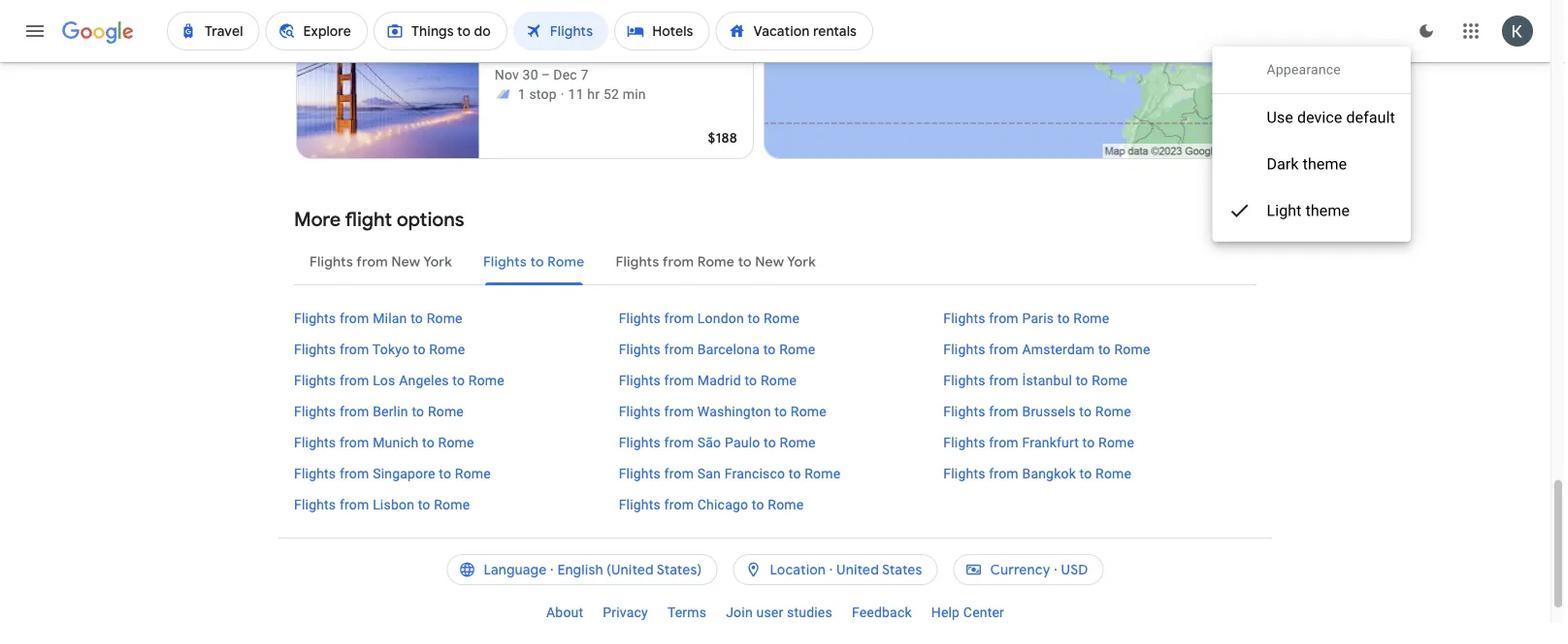 Task type: locate. For each thing, give the bounding box(es) containing it.
to right london
[[748, 310, 760, 326]]

from for brussels
[[989, 403, 1019, 419]]

los
[[373, 372, 396, 388]]

rome for flights from chicago to rome
[[768, 497, 804, 513]]

theme
[[1303, 155, 1348, 173], [1306, 201, 1350, 220]]

more flight options
[[294, 207, 464, 232]]

rome down flights from berlin to rome link
[[438, 434, 474, 450]]

rome for flights from washington to rome
[[791, 403, 827, 419]]

appearance group
[[1213, 60, 1411, 234]]

flights for flights from lisbon to rome
[[294, 497, 336, 513]]

flights up (united
[[619, 497, 661, 513]]

rome up flights from amsterdam to rome link
[[1074, 310, 1110, 326]]

washington
[[698, 403, 771, 419]]

flights for flights from milan to rome
[[294, 310, 336, 326]]

flights from brussels to rome link
[[944, 402, 1257, 421]]

rome inside 'link'
[[427, 310, 463, 326]]

from down flights from i̇stanbul to rome
[[989, 403, 1019, 419]]

amsterdam
[[1023, 341, 1095, 357]]

to right 'tokyo'
[[413, 341, 426, 357]]

to down flights from madrid to rome link on the bottom of page
[[775, 403, 787, 419]]

join user studies
[[726, 604, 833, 620]]

to right milan
[[411, 310, 423, 326]]

flights from madrid to rome link
[[619, 371, 932, 390]]

flights for flights from tokyo to rome
[[294, 341, 336, 357]]

flights from madrid to rome
[[619, 372, 797, 388]]

rome down flights from milan to rome 'link'
[[429, 341, 465, 357]]

francisco inside san francisco nov 30 – dec 7
[[525, 45, 596, 65]]

rome down flights from los angeles to rome "link"
[[428, 403, 464, 419]]

1 horizontal spatial francisco
[[725, 465, 785, 481]]

flights left são
[[619, 434, 661, 450]]

flights from frankfurt to rome link
[[944, 433, 1257, 452]]

united
[[837, 561, 879, 579]]

rome for flights from bangkok to rome
[[1096, 465, 1132, 481]]

1 horizontal spatial san
[[698, 465, 721, 481]]

from inside 'link'
[[340, 310, 369, 326]]

0 horizontal spatial san
[[495, 45, 522, 65]]

from up the flights from lisbon to rome
[[340, 465, 369, 481]]

from for amsterdam
[[989, 341, 1019, 357]]

from for los
[[340, 372, 369, 388]]

bangkok
[[1023, 465, 1076, 481]]

flights from los angeles to rome
[[294, 372, 505, 388]]

from left berlin on the left bottom
[[340, 403, 369, 419]]

help center link
[[922, 597, 1014, 623]]

to right i̇stanbul
[[1076, 372, 1089, 388]]

san inside san francisco nov 30 – dec 7
[[495, 45, 522, 65]]

from for i̇stanbul
[[989, 372, 1019, 388]]

from for milan
[[340, 310, 369, 326]]

0 vertical spatial san
[[495, 45, 522, 65]]

to for flights from amsterdam to rome
[[1099, 341, 1111, 357]]

flights from bangkok to rome link
[[944, 464, 1257, 483]]

from
[[340, 310, 369, 326], [665, 310, 694, 326], [989, 310, 1019, 326], [340, 341, 369, 357], [665, 341, 694, 357], [989, 341, 1019, 357], [340, 372, 369, 388], [665, 372, 694, 388], [989, 372, 1019, 388], [340, 403, 369, 419], [665, 403, 694, 419], [989, 403, 1019, 419], [340, 434, 369, 450], [665, 434, 694, 450], [989, 434, 1019, 450], [340, 465, 369, 481], [665, 465, 694, 481], [989, 465, 1019, 481], [340, 497, 369, 513], [665, 497, 694, 513]]

milan
[[373, 310, 407, 326]]

light theme
[[1267, 201, 1350, 220]]

(united
[[607, 561, 654, 579]]

to right the paris
[[1058, 310, 1070, 326]]

from down flights from brussels to rome on the bottom of page
[[989, 434, 1019, 450]]

theme right light
[[1306, 201, 1350, 220]]

from left 'chicago'
[[665, 497, 694, 513]]

flights from singapore to rome
[[294, 465, 491, 481]]

to for flights from washington to rome
[[775, 403, 787, 419]]

from up flights from chicago to rome
[[665, 465, 694, 481]]

rome down flights from amsterdam to rome link
[[1092, 372, 1128, 388]]

rome down flights from san francisco to rome link
[[768, 497, 804, 513]]

currency
[[991, 561, 1051, 579]]

to for flights from munich to rome
[[422, 434, 435, 450]]

from left i̇stanbul
[[989, 372, 1019, 388]]

flights left london
[[619, 310, 661, 326]]

rome down flights from barcelona to rome link
[[761, 372, 797, 388]]

flights up flights from brussels to rome on the bottom of page
[[944, 372, 986, 388]]

francisco down "paulo"
[[725, 465, 785, 481]]

flights up the flights from tokyo to rome
[[294, 310, 336, 326]]

flights down "flights from paris to rome"
[[944, 341, 986, 357]]

san up nov
[[495, 45, 522, 65]]

 image
[[561, 84, 565, 104]]

to right munich
[[422, 434, 435, 450]]

flights left madrid
[[619, 372, 661, 388]]

to right the 'lisbon' at the bottom of page
[[418, 497, 431, 513]]

flights from brussels to rome
[[944, 403, 1132, 419]]

from left the paris
[[989, 310, 1019, 326]]

center
[[964, 604, 1005, 620]]

flights from barcelona to rome
[[619, 341, 816, 357]]

to for flights from brussels to rome
[[1080, 403, 1092, 419]]

light theme radio item
[[1213, 187, 1411, 234]]

flights left the 'lisbon' at the bottom of page
[[294, 497, 336, 513]]

from for frankfurt
[[989, 434, 1019, 450]]

0 vertical spatial francisco
[[525, 45, 596, 65]]

flights for flights from frankfurt to rome
[[944, 434, 986, 450]]

flights from london to rome
[[619, 310, 800, 326]]

use device default
[[1267, 108, 1396, 127]]

1 vertical spatial theme
[[1306, 201, 1350, 220]]

flights for flights from brussels to rome
[[944, 403, 986, 419]]

from for são
[[665, 434, 694, 450]]

flights left los
[[294, 372, 336, 388]]

united states
[[837, 561, 923, 579]]

flights up the flights from madrid to rome
[[619, 341, 661, 357]]

flights from bangkok to rome
[[944, 465, 1132, 481]]

to for flights from berlin to rome
[[412, 403, 424, 419]]

san
[[495, 45, 522, 65], [698, 465, 721, 481]]

flights from berlin to rome link
[[294, 402, 607, 421]]

english (united states)
[[558, 561, 702, 579]]

rome down flights from london to rome "link"
[[780, 341, 816, 357]]

francisco
[[525, 45, 596, 65], [725, 465, 785, 481]]

english
[[558, 561, 603, 579]]

to down the flights from brussels to rome link
[[1083, 434, 1095, 450]]

rome for flights from paris to rome
[[1074, 310, 1110, 326]]

flights from berlin to rome
[[294, 403, 464, 419]]

rome down flights from paris to rome link
[[1115, 341, 1151, 357]]

7
[[581, 66, 589, 83]]

flights down flights from brussels to rome on the bottom of page
[[944, 434, 986, 450]]

rome down flights from i̇stanbul to rome link
[[1096, 403, 1132, 419]]

to right 'chicago'
[[752, 497, 765, 513]]

from up the flights from madrid to rome
[[665, 341, 694, 357]]

flights from milan to rome link
[[294, 309, 607, 328]]

flights for flights from barcelona to rome
[[619, 341, 661, 357]]

1 vertical spatial san
[[698, 465, 721, 481]]

lisbon
[[373, 497, 415, 513]]

rome down flights from madrid to rome link on the bottom of page
[[791, 403, 827, 419]]

theme inside light theme radio item
[[1306, 201, 1350, 220]]

flights up flights from chicago to rome
[[619, 465, 661, 481]]

from down the flights from madrid to rome
[[665, 403, 694, 419]]

flights down flights from i̇stanbul to rome
[[944, 403, 986, 419]]

to down flights from london to rome "link"
[[764, 341, 776, 357]]

frontier and spirit image
[[495, 86, 510, 102]]

flights down flights from milan to rome
[[294, 341, 336, 357]]

flights left the paris
[[944, 310, 986, 326]]

flights from munich to rome
[[294, 434, 474, 450]]

0 vertical spatial theme
[[1303, 155, 1348, 173]]

to down flights from são paulo to rome link at the bottom
[[789, 465, 801, 481]]

from left são
[[665, 434, 694, 450]]

flights from são paulo to rome
[[619, 434, 816, 450]]

to down flights from frankfurt to rome link
[[1080, 465, 1093, 481]]

$188
[[708, 129, 738, 147]]

flights left berlin on the left bottom
[[294, 403, 336, 419]]

flights from washington to rome link
[[619, 402, 932, 421]]

from down "flights from paris to rome"
[[989, 341, 1019, 357]]

flights down flights from frankfurt to rome on the bottom right of the page
[[944, 465, 986, 481]]

flights for flights from munich to rome
[[294, 434, 336, 450]]

privacy
[[603, 604, 648, 620]]

from left los
[[340, 372, 369, 388]]

tokyo
[[373, 341, 410, 357]]

to inside 'link'
[[411, 310, 423, 326]]

to down flights from paris to rome link
[[1099, 341, 1111, 357]]

rome down the flights from brussels to rome link
[[1099, 434, 1135, 450]]

rome down flights from tokyo to rome link
[[469, 372, 505, 388]]

flights for flights from london to rome
[[619, 310, 661, 326]]

flights from lisbon to rome link
[[294, 495, 607, 514]]

to right berlin on the left bottom
[[412, 403, 424, 419]]

san down são
[[698, 465, 721, 481]]

from left the 'lisbon' at the bottom of page
[[340, 497, 369, 513]]

flights down the flights from madrid to rome
[[619, 403, 661, 419]]

1 vertical spatial francisco
[[725, 465, 785, 481]]

rome down 'flights from munich to rome' link
[[455, 465, 491, 481]]

flights from chicago to rome link
[[619, 495, 932, 514]]

to for flights from paris to rome
[[1058, 310, 1070, 326]]

to for flights from chicago to rome
[[752, 497, 765, 513]]

to down flights from i̇stanbul to rome link
[[1080, 403, 1092, 419]]

from down the flights from berlin to rome
[[340, 434, 369, 450]]

flights for flights from amsterdam to rome
[[944, 341, 986, 357]]

angeles
[[399, 372, 449, 388]]

0 horizontal spatial francisco
[[525, 45, 596, 65]]

rome up flights from barcelona to rome link
[[764, 310, 800, 326]]

from left milan
[[340, 310, 369, 326]]

flights down the flights from berlin to rome
[[294, 434, 336, 450]]

theme right dark
[[1303, 155, 1348, 173]]

terms
[[668, 604, 707, 620]]

studies
[[787, 604, 833, 620]]

francisco up 30 – dec
[[525, 45, 596, 65]]

from left 'tokyo'
[[340, 341, 369, 357]]

flights up the flights from lisbon to rome
[[294, 465, 336, 481]]

appearance
[[1267, 62, 1342, 78]]

1
[[518, 86, 526, 102]]

52
[[604, 86, 619, 102]]

flights for flights from i̇stanbul to rome
[[944, 372, 986, 388]]

flights from milan to rome
[[294, 310, 463, 326]]

to right madrid
[[745, 372, 757, 388]]

flights for flights from paris to rome
[[944, 310, 986, 326]]

flights inside 'link'
[[294, 310, 336, 326]]

rome down flights from singapore to rome link
[[434, 497, 470, 513]]

to
[[411, 310, 423, 326], [748, 310, 760, 326], [1058, 310, 1070, 326], [413, 341, 426, 357], [764, 341, 776, 357], [1099, 341, 1111, 357], [453, 372, 465, 388], [745, 372, 757, 388], [1076, 372, 1089, 388], [412, 403, 424, 419], [775, 403, 787, 419], [1080, 403, 1092, 419], [422, 434, 435, 450], [764, 434, 777, 450], [1083, 434, 1095, 450], [439, 465, 452, 481], [789, 465, 801, 481], [1080, 465, 1093, 481], [418, 497, 431, 513], [752, 497, 765, 513]]

san francisco nov 30 – dec 7
[[495, 45, 596, 83]]

barcelona
[[698, 341, 760, 357]]

11 hr 52 min
[[568, 86, 646, 102]]

rome down flights from frankfurt to rome link
[[1096, 465, 1132, 481]]

flights from amsterdam to rome
[[944, 341, 1151, 357]]

to for flights from i̇stanbul to rome
[[1076, 372, 1089, 388]]

from for lisbon
[[340, 497, 369, 513]]

flights from i̇stanbul to rome link
[[944, 371, 1257, 390]]

to for flights from london to rome
[[748, 310, 760, 326]]

from left bangkok
[[989, 465, 1019, 481]]

from for berlin
[[340, 403, 369, 419]]

flights for flights from washington to rome
[[619, 403, 661, 419]]

user
[[757, 604, 784, 620]]

rome up flights from tokyo to rome link
[[427, 310, 463, 326]]

from left london
[[665, 310, 694, 326]]

from for bangkok
[[989, 465, 1019, 481]]

flight
[[345, 207, 392, 232]]

rome
[[427, 310, 463, 326], [764, 310, 800, 326], [1074, 310, 1110, 326], [429, 341, 465, 357], [780, 341, 816, 357], [1115, 341, 1151, 357], [469, 372, 505, 388], [761, 372, 797, 388], [1092, 372, 1128, 388], [428, 403, 464, 419], [791, 403, 827, 419], [1096, 403, 1132, 419], [438, 434, 474, 450], [780, 434, 816, 450], [1099, 434, 1135, 450], [455, 465, 491, 481], [805, 465, 841, 481], [1096, 465, 1132, 481], [434, 497, 470, 513], [768, 497, 804, 513]]

to down 'flights from munich to rome' link
[[439, 465, 452, 481]]

light
[[1267, 201, 1302, 220]]

flights for flights from chicago to rome
[[619, 497, 661, 513]]

flights for flights from berlin to rome
[[294, 403, 336, 419]]

from left madrid
[[665, 372, 694, 388]]



Task type: describe. For each thing, give the bounding box(es) containing it.
flights from london to rome link
[[619, 309, 932, 328]]

flights from paris to rome link
[[944, 309, 1257, 328]]

from for munich
[[340, 434, 369, 450]]

to down flights from tokyo to rome link
[[453, 372, 465, 388]]

rome for flights from tokyo to rome
[[429, 341, 465, 357]]

rome for flights from munich to rome
[[438, 434, 474, 450]]

from for tokyo
[[340, 341, 369, 357]]

about link
[[537, 597, 593, 623]]

rome for flights from lisbon to rome
[[434, 497, 470, 513]]

language
[[484, 561, 547, 579]]

theme for dark theme
[[1303, 155, 1348, 173]]

to for flights from barcelona to rome
[[764, 341, 776, 357]]

theme for light theme
[[1306, 201, 1350, 220]]

flights from tokyo to rome
[[294, 341, 465, 357]]

i̇stanbul
[[1023, 372, 1073, 388]]

main menu image
[[23, 19, 47, 43]]

options
[[397, 207, 464, 232]]

terms link
[[658, 597, 717, 623]]

brussels
[[1023, 403, 1076, 419]]

berlin
[[373, 403, 408, 419]]

dark theme
[[1267, 155, 1348, 173]]

about
[[547, 604, 584, 620]]

to for flights from milan to rome
[[411, 310, 423, 326]]

flights from lisbon to rome
[[294, 497, 470, 513]]

rome for flights from madrid to rome
[[761, 372, 797, 388]]

rome for flights from london to rome
[[764, 310, 800, 326]]

flights from são paulo to rome link
[[619, 433, 932, 452]]

francisco inside flights from san francisco to rome link
[[725, 465, 785, 481]]

default
[[1347, 108, 1396, 127]]

from for san
[[665, 465, 694, 481]]

188 US dollars text field
[[708, 129, 738, 147]]

rome for flights from singapore to rome
[[455, 465, 491, 481]]

flights from paris to rome
[[944, 310, 1110, 326]]

flights from tokyo to rome link
[[294, 340, 607, 359]]

rome for flights from barcelona to rome
[[780, 341, 816, 357]]

flights from washington to rome
[[619, 403, 827, 419]]

from for singapore
[[340, 465, 369, 481]]

flights for flights from san francisco to rome
[[619, 465, 661, 481]]

to for flights from tokyo to rome
[[413, 341, 426, 357]]

chicago
[[698, 497, 749, 513]]

munich
[[373, 434, 419, 450]]

paulo
[[725, 434, 761, 450]]

to right "paulo"
[[764, 434, 777, 450]]

from for madrid
[[665, 372, 694, 388]]

paris
[[1023, 310, 1054, 326]]

min
[[623, 86, 646, 102]]

flights from san francisco to rome
[[619, 465, 841, 481]]

11
[[568, 86, 584, 102]]

to for flights from madrid to rome
[[745, 372, 757, 388]]

feedback
[[852, 604, 912, 620]]

flights from i̇stanbul to rome
[[944, 372, 1128, 388]]

flights from munich to rome link
[[294, 433, 607, 452]]

join user studies link
[[717, 597, 842, 623]]

change appearance image
[[1404, 8, 1450, 54]]

from for chicago
[[665, 497, 694, 513]]

use
[[1267, 108, 1294, 127]]

madrid
[[698, 372, 741, 388]]

flights from singapore to rome link
[[294, 464, 607, 483]]

flights for flights from singapore to rome
[[294, 465, 336, 481]]

help center
[[932, 604, 1005, 620]]

feedback link
[[842, 597, 922, 623]]

from for barcelona
[[665, 341, 694, 357]]

rome for flights from berlin to rome
[[428, 403, 464, 419]]

singapore
[[373, 465, 436, 481]]

flights from frankfurt to rome
[[944, 434, 1135, 450]]

help
[[932, 604, 960, 620]]

rome for flights from frankfurt to rome
[[1099, 434, 1135, 450]]

dark
[[1267, 155, 1300, 173]]

rome for flights from milan to rome
[[427, 310, 463, 326]]

privacy link
[[593, 597, 658, 623]]

flights from los angeles to rome link
[[294, 371, 607, 390]]

from for paris
[[989, 310, 1019, 326]]

hr
[[588, 86, 600, 102]]

flights for flights from los angeles to rome
[[294, 372, 336, 388]]

flights from barcelona to rome link
[[619, 340, 932, 359]]

1 stop
[[518, 86, 557, 102]]

frankfurt
[[1023, 434, 1079, 450]]

flights from san francisco to rome link
[[619, 464, 932, 483]]

flights from chicago to rome
[[619, 497, 804, 513]]

to for flights from lisbon to rome
[[418, 497, 431, 513]]

london
[[698, 310, 744, 326]]

nov
[[495, 66, 519, 83]]

to for flights from singapore to rome
[[439, 465, 452, 481]]

from for london
[[665, 310, 694, 326]]

rome for flights from brussels to rome
[[1096, 403, 1132, 419]]

30 – dec
[[523, 66, 577, 83]]

rome down flights from washington to rome link
[[780, 434, 816, 450]]

rome down flights from são paulo to rome link at the bottom
[[805, 465, 841, 481]]

rome for flights from i̇stanbul to rome
[[1092, 372, 1128, 388]]

usd
[[1062, 561, 1089, 579]]

flights from amsterdam to rome link
[[944, 340, 1257, 359]]

flights for flights from bangkok to rome
[[944, 465, 986, 481]]

states)
[[657, 561, 702, 579]]

to for flights from frankfurt to rome
[[1083, 434, 1095, 450]]

flights for flights from são paulo to rome
[[619, 434, 661, 450]]

rome for flights from amsterdam to rome
[[1115, 341, 1151, 357]]

device
[[1298, 108, 1343, 127]]

to for flights from bangkok to rome
[[1080, 465, 1093, 481]]

join
[[726, 604, 753, 620]]

states
[[882, 561, 923, 579]]

flights for flights from madrid to rome
[[619, 372, 661, 388]]

from for washington
[[665, 403, 694, 419]]

stop
[[529, 86, 557, 102]]



Task type: vqa. For each thing, say whether or not it's contained in the screenshot.
right 9
no



